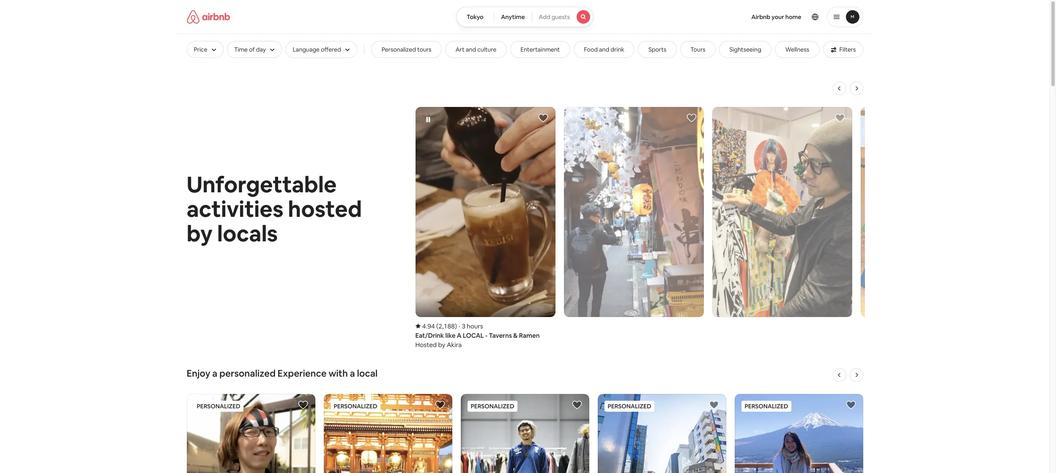 Task type: vqa. For each thing, say whether or not it's contained in the screenshot.
Nest!
no



Task type: locate. For each thing, give the bounding box(es) containing it.
airbnb your home link
[[747, 8, 807, 26]]

and left drink
[[600, 46, 610, 53]]

with
[[329, 368, 348, 380]]

1 horizontal spatial and
[[600, 46, 610, 53]]

entertainment
[[521, 46, 560, 53]]

language offered button
[[286, 41, 358, 58]]

1 a from the left
[[212, 368, 218, 380]]

filters
[[840, 46, 857, 53]]

hosted
[[288, 195, 362, 224]]

time of day
[[234, 46, 266, 53]]

profile element
[[604, 0, 864, 34]]

Art and culture button
[[446, 41, 507, 58]]

add guests button
[[532, 7, 594, 27]]

ramen
[[519, 332, 540, 340]]

add to wishlist image
[[538, 113, 549, 123], [835, 113, 846, 123], [435, 400, 445, 410], [572, 400, 582, 410], [709, 400, 720, 410]]

airbnb your home
[[752, 13, 802, 21]]

1 horizontal spatial by
[[439, 341, 446, 349]]

4.94 (2,188)
[[423, 322, 457, 330]]

time of day button
[[227, 41, 282, 58]]

drink
[[611, 46, 625, 53]]

personalized tours
[[382, 46, 432, 53]]

personalized
[[220, 368, 276, 380]]

and
[[466, 46, 476, 53], [600, 46, 610, 53]]

3
[[462, 322, 466, 330]]

anytime
[[501, 13, 525, 21]]

locals
[[217, 220, 278, 248]]

experience
[[278, 368, 327, 380]]

a right with
[[350, 368, 355, 380]]

language offered
[[293, 46, 341, 53]]

0 horizontal spatial a
[[212, 368, 218, 380]]

1 horizontal spatial a
[[350, 368, 355, 380]]

by
[[187, 220, 213, 248], [439, 341, 446, 349]]

-
[[486, 332, 488, 340]]

Wellness button
[[776, 41, 820, 58]]

Food and drink button
[[574, 41, 635, 58]]

enjoy
[[187, 368, 210, 380]]

a right enjoy
[[212, 368, 218, 380]]

local
[[463, 332, 484, 340]]

a
[[212, 368, 218, 380], [350, 368, 355, 380]]

language
[[293, 46, 320, 53]]

None search field
[[457, 7, 594, 27]]

Entertainment button
[[511, 41, 571, 58]]

by inside eat/drink like a local - taverns & ramen hosted by akira
[[439, 341, 446, 349]]

unforgettable
[[187, 171, 337, 199]]

0 horizontal spatial and
[[466, 46, 476, 53]]

wellness
[[786, 46, 810, 53]]

0 horizontal spatial by
[[187, 220, 213, 248]]

hosted
[[416, 341, 437, 349]]

price button
[[187, 41, 224, 58]]

filters button
[[824, 41, 864, 58]]

your
[[772, 13, 785, 21]]

Sightseeing button
[[720, 41, 772, 58]]

2 and from the left
[[600, 46, 610, 53]]

and for food
[[600, 46, 610, 53]]

tours
[[691, 46, 706, 53]]

·
[[459, 322, 461, 330]]

guests
[[552, 13, 570, 21]]

tokyo button
[[457, 7, 495, 27]]

1 and from the left
[[466, 46, 476, 53]]

unforgettable activities hosted by locals
[[187, 171, 362, 248]]

none search field containing tokyo
[[457, 7, 594, 27]]

0 vertical spatial by
[[187, 220, 213, 248]]

time
[[234, 46, 248, 53]]

add to wishlist image
[[687, 113, 697, 123], [298, 400, 308, 410], [846, 400, 857, 410]]

offered
[[321, 46, 341, 53]]

by inside the unforgettable activities hosted by locals
[[187, 220, 213, 248]]

· 3 hours
[[459, 322, 484, 330]]

a
[[457, 332, 462, 340]]

samurai experience®︎ at shrine with koshiro minamoto -tokyo- group
[[861, 107, 1001, 317]]

of
[[249, 46, 255, 53]]

eat/drink like a local - taverns & ramen hosted by akira
[[416, 332, 540, 349]]

group
[[414, 82, 1001, 351]]

and right the art
[[466, 46, 476, 53]]

2 a from the left
[[350, 368, 355, 380]]

&
[[514, 332, 518, 340]]

1 vertical spatial by
[[439, 341, 446, 349]]

add guests
[[539, 13, 570, 21]]



Task type: describe. For each thing, give the bounding box(es) containing it.
like
[[446, 332, 456, 340]]

eat/drink
[[416, 332, 444, 340]]

personalized
[[382, 46, 416, 53]]

activities
[[187, 195, 284, 224]]

and for art
[[466, 46, 476, 53]]

eat/drink like a local - taverns & ramen group
[[416, 107, 556, 349]]

day
[[256, 46, 266, 53]]

price
[[194, 46, 208, 53]]

enjoy a personalized experience with a local
[[187, 368, 378, 380]]

taverns
[[489, 332, 512, 340]]

4.94
[[423, 322, 435, 330]]

Sports button
[[639, 41, 677, 58]]

food
[[584, 46, 598, 53]]

culture
[[478, 46, 497, 53]]

add
[[539, 13, 551, 21]]

art
[[456, 46, 465, 53]]

sports
[[649, 46, 667, 53]]

tokyo
[[467, 13, 484, 21]]

tours
[[418, 46, 432, 53]]

sightseeing
[[730, 46, 762, 53]]

akira
[[447, 341, 462, 349]]

home
[[786, 13, 802, 21]]

(2,188)
[[437, 322, 457, 330]]

Tours button
[[681, 41, 716, 58]]

art and culture
[[456, 46, 497, 53]]

anytime button
[[494, 7, 533, 27]]

food and drink
[[584, 46, 625, 53]]

add to wishlist image inside eat/drink like a local - taverns & ramen group
[[538, 113, 549, 123]]

hours
[[467, 322, 484, 330]]

local
[[357, 368, 378, 380]]

group containing 4.94 (2,188)
[[414, 82, 1001, 351]]

0 horizontal spatial add to wishlist image
[[298, 400, 308, 410]]

4.94 out of 5 average rating,  2,188 reviews image
[[416, 322, 457, 330]]

2 horizontal spatial add to wishlist image
[[846, 400, 857, 410]]

Personalized tours button
[[372, 41, 442, 58]]

1 horizontal spatial add to wishlist image
[[687, 113, 697, 123]]

airbnb
[[752, 13, 771, 21]]



